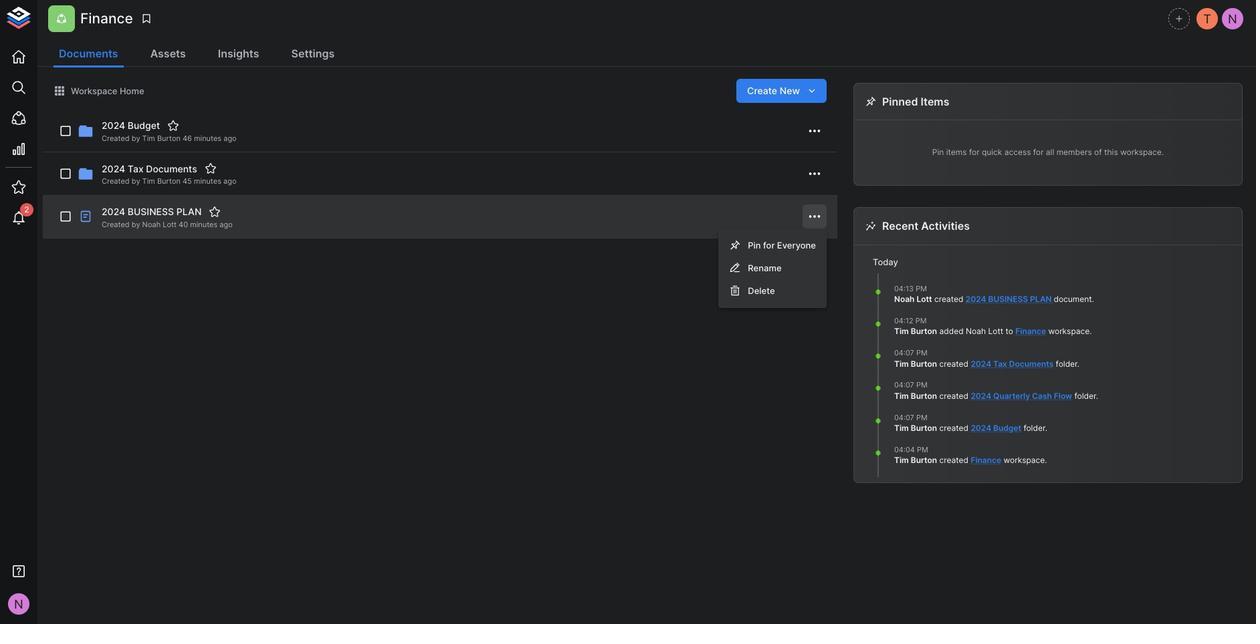 Task type: locate. For each thing, give the bounding box(es) containing it.
to
[[1006, 327, 1013, 337]]

created down 2024 business plan
[[102, 220, 130, 229]]

0 vertical spatial documents
[[59, 47, 118, 60]]

finance link
[[1016, 327, 1046, 337], [971, 456, 1001, 466]]

0 horizontal spatial for
[[763, 240, 775, 251]]

tax up 04:07 pm tim burton created 2024 quarterly cash flow folder .
[[993, 359, 1007, 369]]

1 horizontal spatial lott
[[917, 294, 932, 304]]

pinned
[[882, 95, 918, 108]]

0 vertical spatial favorite image
[[167, 120, 179, 132]]

workspace home
[[71, 86, 144, 96]]

45
[[183, 177, 192, 186]]

2 by from the top
[[132, 177, 140, 186]]

created up added
[[934, 294, 964, 304]]

04:07 for 2024 tax documents
[[894, 349, 914, 358]]

insights
[[218, 47, 259, 60]]

for left all
[[1033, 147, 1044, 157]]

tim inside 04:07 pm tim burton created 2024 budget folder .
[[894, 423, 909, 433]]

2 horizontal spatial finance
[[1016, 327, 1046, 337]]

noah down 04:13
[[894, 294, 915, 304]]

tim inside 04:07 pm tim burton created 2024 quarterly cash flow folder .
[[894, 391, 909, 401]]

assets
[[150, 47, 186, 60]]

added
[[940, 327, 964, 337]]

minutes for plan
[[190, 220, 218, 229]]

1 vertical spatial favorite image
[[204, 163, 217, 175]]

minutes down favorite icon
[[190, 220, 218, 229]]

created down 04:07 pm tim burton created 2024 budget folder .
[[940, 456, 969, 466]]

0 horizontal spatial plan
[[176, 206, 202, 217]]

pin up rename
[[748, 240, 761, 251]]

workspace down 2024 budget link
[[1004, 456, 1045, 466]]

2024 up 04:07 pm tim burton created 2024 quarterly cash flow folder .
[[971, 359, 991, 369]]

folder inside 04:07 pm tim burton created 2024 quarterly cash flow folder .
[[1075, 391, 1096, 401]]

for inside pin for everyone button
[[763, 240, 775, 251]]

1 horizontal spatial workspace
[[1049, 327, 1090, 337]]

0 vertical spatial budget
[[128, 120, 160, 131]]

1 vertical spatial 04:07
[[894, 381, 914, 390]]

2 horizontal spatial documents
[[1009, 359, 1054, 369]]

0 vertical spatial plan
[[176, 206, 202, 217]]

1 horizontal spatial n button
[[1220, 6, 1246, 31]]

created inside "04:07 pm tim burton created 2024 tax documents folder ."
[[940, 359, 969, 369]]

tax
[[128, 163, 144, 174], [993, 359, 1007, 369]]

1 vertical spatial lott
[[917, 294, 932, 304]]

noah inside 04:13 pm noah lott created 2024 business plan document .
[[894, 294, 915, 304]]

folder inside "04:07 pm tim burton created 2024 tax documents folder ."
[[1056, 359, 1078, 369]]

burton for folder
[[911, 423, 937, 433]]

created for finance
[[940, 456, 969, 466]]

2024 down 2024 budget
[[102, 163, 125, 174]]

today
[[873, 257, 898, 267]]

created up 04:07 pm tim burton created 2024 budget folder .
[[940, 391, 969, 401]]

delete
[[748, 286, 775, 297]]

1 horizontal spatial n
[[1228, 11, 1237, 26]]

minutes
[[194, 134, 221, 143], [194, 177, 221, 186], [190, 220, 218, 229]]

2 vertical spatial documents
[[1009, 359, 1054, 369]]

created by noah lott 40 minutes ago
[[102, 220, 233, 229]]

1 vertical spatial budget
[[993, 423, 1021, 433]]

pm inside 04:07 pm tim burton created 2024 budget folder .
[[916, 413, 928, 422]]

tim for cash
[[894, 391, 909, 401]]

tim inside "04:07 pm tim burton created 2024 tax documents folder ."
[[894, 359, 909, 369]]

0 horizontal spatial noah
[[142, 220, 161, 229]]

1 horizontal spatial plan
[[1030, 294, 1052, 304]]

1 horizontal spatial tax
[[993, 359, 1007, 369]]

created inside 04:07 pm tim burton created 2024 budget folder .
[[940, 423, 969, 433]]

favorite image
[[167, 120, 179, 132], [204, 163, 217, 175]]

created
[[102, 134, 130, 143], [102, 177, 130, 186], [102, 220, 130, 229]]

for
[[969, 147, 980, 157], [1033, 147, 1044, 157], [763, 240, 775, 251]]

flow
[[1054, 391, 1072, 401]]

tim inside the 04:12 pm tim burton added noah lott to finance workspace .
[[894, 327, 909, 337]]

46
[[183, 134, 192, 143]]

new
[[780, 85, 800, 96]]

created down 2024 budget
[[102, 134, 130, 143]]

3 by from the top
[[132, 220, 140, 229]]

created inside 04:04 pm tim burton created finance workspace .
[[940, 456, 969, 466]]

home
[[120, 86, 144, 96]]

0 vertical spatial 04:07
[[894, 349, 914, 358]]

ago right 45
[[223, 177, 236, 186]]

0 vertical spatial created
[[102, 134, 130, 143]]

1 vertical spatial workspace
[[1004, 456, 1045, 466]]

tim for .
[[894, 456, 909, 466]]

created for business
[[102, 220, 130, 229]]

minutes right 45
[[194, 177, 221, 186]]

1 horizontal spatial noah
[[894, 294, 915, 304]]

burton inside 04:04 pm tim burton created finance workspace .
[[911, 456, 937, 466]]

pm inside 04:04 pm tim burton created finance workspace .
[[917, 445, 928, 455]]

for left quick
[[969, 147, 980, 157]]

burton
[[157, 134, 181, 143], [157, 177, 181, 186], [911, 327, 937, 337], [911, 359, 937, 369], [911, 391, 937, 401], [911, 423, 937, 433], [911, 456, 937, 466]]

insights link
[[213, 41, 265, 68]]

1 horizontal spatial favorite image
[[204, 163, 217, 175]]

business
[[128, 206, 174, 217], [988, 294, 1028, 304]]

noah
[[142, 220, 161, 229], [894, 294, 915, 304], [966, 327, 986, 337]]

04:12 pm tim burton added noah lott to finance workspace .
[[894, 316, 1092, 337]]

finance left the bookmark image
[[80, 10, 133, 27]]

pm
[[916, 284, 927, 294], [916, 316, 927, 326], [916, 349, 928, 358], [916, 381, 928, 390], [916, 413, 928, 422], [917, 445, 928, 455]]

2
[[24, 204, 29, 214]]

1 vertical spatial finance
[[1016, 327, 1046, 337]]

0 horizontal spatial pin
[[748, 240, 761, 251]]

0 horizontal spatial tax
[[128, 163, 144, 174]]

recent activities
[[882, 220, 970, 233]]

1 vertical spatial finance link
[[971, 456, 1001, 466]]

2024 inside 04:07 pm tim burton created 2024 quarterly cash flow folder .
[[971, 391, 991, 401]]

pin left items
[[932, 147, 944, 157]]

favorite image up created by tim burton 46 minutes ago
[[167, 120, 179, 132]]

pm for 2024 tax documents
[[916, 349, 928, 358]]

workspace
[[1049, 327, 1090, 337], [1004, 456, 1045, 466]]

finance down 2024 budget link
[[971, 456, 1001, 466]]

created for 2024 tax documents
[[940, 359, 969, 369]]

create new button
[[737, 79, 827, 103]]

favorite image
[[209, 206, 221, 218]]

favorite image up favorite icon
[[204, 163, 217, 175]]

2 vertical spatial 04:07
[[894, 413, 914, 422]]

0 vertical spatial pin
[[932, 147, 944, 157]]

burton inside 04:07 pm tim burton created 2024 budget folder .
[[911, 423, 937, 433]]

noah down 2024 business plan
[[142, 220, 161, 229]]

04:07 for 2024 quarterly cash flow
[[894, 381, 914, 390]]

1 vertical spatial minutes
[[194, 177, 221, 186]]

1 created from the top
[[102, 134, 130, 143]]

04:13
[[894, 284, 914, 294]]

04:07 inside "04:07 pm tim burton created 2024 tax documents folder ."
[[894, 349, 914, 358]]

1 vertical spatial pin
[[748, 240, 761, 251]]

finance
[[80, 10, 133, 27], [1016, 327, 1046, 337], [971, 456, 1001, 466]]

0 vertical spatial by
[[132, 134, 140, 143]]

created for 2024 quarterly cash flow
[[940, 391, 969, 401]]

0 vertical spatial finance link
[[1016, 327, 1046, 337]]

finance right to
[[1016, 327, 1046, 337]]

2024 business plan
[[102, 206, 202, 217]]

created for 2024 budget
[[940, 423, 969, 433]]

for up rename 'button'
[[763, 240, 775, 251]]

0 horizontal spatial favorite image
[[167, 120, 179, 132]]

. inside 04:04 pm tim burton created finance workspace .
[[1045, 456, 1047, 466]]

folder down the cash
[[1024, 423, 1045, 433]]

1 vertical spatial ago
[[223, 177, 236, 186]]

workspace inside the 04:12 pm tim burton added noah lott to finance workspace .
[[1049, 327, 1090, 337]]

documents up created by tim burton 45 minutes ago
[[146, 163, 197, 174]]

0 horizontal spatial workspace
[[1004, 456, 1045, 466]]

1 horizontal spatial budget
[[993, 423, 1021, 433]]

budget
[[128, 120, 160, 131], [993, 423, 1021, 433]]

pm for 2024 business plan
[[916, 284, 927, 294]]

folder inside 04:07 pm tim burton created 2024 budget folder .
[[1024, 423, 1045, 433]]

by down 2024 business plan
[[132, 220, 140, 229]]

created for tax
[[102, 177, 130, 186]]

folder right flow
[[1075, 391, 1096, 401]]

t button
[[1195, 6, 1220, 31]]

2 04:07 from the top
[[894, 381, 914, 390]]

burton inside the 04:12 pm tim burton added noah lott to finance workspace .
[[911, 327, 937, 337]]

access
[[1005, 147, 1031, 157]]

1 04:07 from the top
[[894, 349, 914, 358]]

ago for plan
[[220, 220, 233, 229]]

2024 down workspace home
[[102, 120, 125, 131]]

3 04:07 from the top
[[894, 413, 914, 422]]

workspace home link
[[54, 85, 144, 97]]

1 vertical spatial folder
[[1075, 391, 1096, 401]]

0 vertical spatial folder
[[1056, 359, 1078, 369]]

0 vertical spatial noah
[[142, 220, 161, 229]]

folder
[[1056, 359, 1078, 369], [1075, 391, 1096, 401], [1024, 423, 1045, 433]]

n button
[[1220, 6, 1246, 31], [4, 590, 33, 619]]

pm inside 04:13 pm noah lott created 2024 business plan document .
[[916, 284, 927, 294]]

recent
[[882, 220, 919, 233]]

0 horizontal spatial finance
[[80, 10, 133, 27]]

2 vertical spatial ago
[[220, 220, 233, 229]]

pm for finance
[[917, 445, 928, 455]]

workspace inside 04:04 pm tim burton created finance workspace .
[[1004, 456, 1045, 466]]

2 vertical spatial noah
[[966, 327, 986, 337]]

ago
[[224, 134, 237, 143], [223, 177, 236, 186], [220, 220, 233, 229]]

. inside the 04:12 pm tim burton added noah lott to finance workspace .
[[1090, 327, 1092, 337]]

lott inside 04:13 pm noah lott created 2024 business plan document .
[[917, 294, 932, 304]]

.
[[1092, 294, 1094, 304], [1090, 327, 1092, 337], [1078, 359, 1080, 369], [1096, 391, 1098, 401], [1045, 423, 1047, 433], [1045, 456, 1047, 466]]

2 vertical spatial created
[[102, 220, 130, 229]]

settings link
[[286, 41, 340, 68]]

1 horizontal spatial finance
[[971, 456, 1001, 466]]

t
[[1203, 11, 1211, 26]]

pin for everyone button
[[719, 234, 827, 257]]

0 horizontal spatial business
[[128, 206, 174, 217]]

pin
[[932, 147, 944, 157], [748, 240, 761, 251]]

1 by from the top
[[132, 134, 140, 143]]

04:07 inside 04:07 pm tim burton created 2024 budget folder .
[[894, 413, 914, 422]]

0 vertical spatial lott
[[163, 220, 177, 229]]

by for budget
[[132, 134, 140, 143]]

0 vertical spatial workspace
[[1049, 327, 1090, 337]]

1 vertical spatial noah
[[894, 294, 915, 304]]

folder up flow
[[1056, 359, 1078, 369]]

created down added
[[940, 359, 969, 369]]

2024 up 04:07 pm tim burton created 2024 budget folder .
[[971, 391, 991, 401]]

workspace down document
[[1049, 327, 1090, 337]]

budget down quarterly
[[993, 423, 1021, 433]]

1 vertical spatial n
[[14, 597, 23, 612]]

all
[[1046, 147, 1054, 157]]

3 created from the top
[[102, 220, 130, 229]]

1 horizontal spatial business
[[988, 294, 1028, 304]]

1 vertical spatial plan
[[1030, 294, 1052, 304]]

settings
[[291, 47, 335, 60]]

created inside 04:07 pm tim burton created 2024 quarterly cash flow folder .
[[940, 391, 969, 401]]

documents up workspace
[[59, 47, 118, 60]]

ago down favorite icon
[[220, 220, 233, 229]]

documents up 2024 quarterly cash flow "link"
[[1009, 359, 1054, 369]]

document
[[1054, 294, 1092, 304]]

1 horizontal spatial pin
[[932, 147, 944, 157]]

finance link right to
[[1016, 327, 1046, 337]]

2 horizontal spatial noah
[[966, 327, 986, 337]]

2024
[[102, 120, 125, 131], [102, 163, 125, 174], [102, 206, 125, 217], [966, 294, 986, 304], [971, 359, 991, 369], [971, 391, 991, 401], [971, 423, 991, 433]]

workspace
[[71, 86, 117, 96]]

plan
[[176, 206, 202, 217], [1030, 294, 1052, 304]]

2024 up the 04:12 pm tim burton added noah lott to finance workspace .
[[966, 294, 986, 304]]

1 vertical spatial by
[[132, 177, 140, 186]]

created down the 2024 tax documents
[[102, 177, 130, 186]]

2 vertical spatial finance
[[971, 456, 1001, 466]]

finance link down 2024 budget link
[[971, 456, 1001, 466]]

pin inside pin for everyone button
[[748, 240, 761, 251]]

members
[[1057, 147, 1092, 157]]

by
[[132, 134, 140, 143], [132, 177, 140, 186], [132, 220, 140, 229]]

created up 04:04 pm tim burton created finance workspace .
[[940, 423, 969, 433]]

2024 up 04:04 pm tim burton created finance workspace .
[[971, 423, 991, 433]]

created
[[934, 294, 964, 304], [940, 359, 969, 369], [940, 391, 969, 401], [940, 423, 969, 433], [940, 456, 969, 466]]

2 vertical spatial lott
[[988, 327, 1003, 337]]

plan left document
[[1030, 294, 1052, 304]]

tax up created by tim burton 45 minutes ago
[[128, 163, 144, 174]]

pin for everyone
[[748, 240, 816, 251]]

04:07
[[894, 349, 914, 358], [894, 381, 914, 390], [894, 413, 914, 422]]

budget up created by tim burton 46 minutes ago
[[128, 120, 160, 131]]

. inside 04:07 pm tim burton created 2024 quarterly cash flow folder .
[[1096, 391, 1098, 401]]

noah right added
[[966, 327, 986, 337]]

documents link
[[54, 41, 124, 68]]

plan up 40
[[176, 206, 202, 217]]

2 vertical spatial minutes
[[190, 220, 218, 229]]

04:07 inside 04:07 pm tim burton created 2024 quarterly cash flow folder .
[[894, 381, 914, 390]]

created inside 04:13 pm noah lott created 2024 business plan document .
[[934, 294, 964, 304]]

documents
[[59, 47, 118, 60], [146, 163, 197, 174], [1009, 359, 1054, 369]]

bookmark image
[[140, 13, 152, 25]]

. inside 04:13 pm noah lott created 2024 business plan document .
[[1092, 294, 1094, 304]]

2024 inside "04:07 pm tim burton created 2024 tax documents folder ."
[[971, 359, 991, 369]]

lott
[[163, 220, 177, 229], [917, 294, 932, 304], [988, 327, 1003, 337]]

2024 tax documents link
[[971, 359, 1054, 369]]

business up created by noah lott 40 minutes ago
[[128, 206, 174, 217]]

pm inside "04:07 pm tim burton created 2024 tax documents folder ."
[[916, 349, 928, 358]]

0 horizontal spatial lott
[[163, 220, 177, 229]]

by down 2024 budget
[[132, 134, 140, 143]]

burton inside 04:07 pm tim burton created 2024 quarterly cash flow folder .
[[911, 391, 937, 401]]

pin items for quick access for all members of this workspace.
[[932, 147, 1164, 157]]

1 vertical spatial business
[[988, 294, 1028, 304]]

this
[[1104, 147, 1118, 157]]

tim
[[142, 134, 155, 143], [142, 177, 155, 186], [894, 327, 909, 337], [894, 359, 909, 369], [894, 391, 909, 401], [894, 423, 909, 433], [894, 456, 909, 466]]

tim inside 04:04 pm tim burton created finance workspace .
[[894, 456, 909, 466]]

0 vertical spatial tax
[[128, 163, 144, 174]]

2 created from the top
[[102, 177, 130, 186]]

1 vertical spatial tax
[[993, 359, 1007, 369]]

business up the 04:12 pm tim burton added noah lott to finance workspace .
[[988, 294, 1028, 304]]

pm inside 04:07 pm tim burton created 2024 quarterly cash flow folder .
[[916, 381, 928, 390]]

2 horizontal spatial lott
[[988, 327, 1003, 337]]

create new
[[747, 85, 800, 96]]

2024 up created by noah lott 40 minutes ago
[[102, 206, 125, 217]]

1 vertical spatial documents
[[146, 163, 197, 174]]

2 vertical spatial folder
[[1024, 423, 1045, 433]]

ago right 46
[[224, 134, 237, 143]]

0 horizontal spatial n button
[[4, 590, 33, 619]]

minutes right 46
[[194, 134, 221, 143]]

n
[[1228, 11, 1237, 26], [14, 597, 23, 612]]

2 vertical spatial by
[[132, 220, 140, 229]]

burton inside "04:07 pm tim burton created 2024 tax documents folder ."
[[911, 359, 937, 369]]

by down the 2024 tax documents
[[132, 177, 140, 186]]

everyone
[[777, 240, 816, 251]]

1 vertical spatial created
[[102, 177, 130, 186]]

04:04 pm tim burton created finance workspace .
[[894, 445, 1047, 466]]



Task type: describe. For each thing, give the bounding box(es) containing it.
cash
[[1032, 391, 1052, 401]]

favorite image for 2024 budget
[[167, 120, 179, 132]]

rename button
[[719, 257, 827, 280]]

by for tax
[[132, 177, 140, 186]]

assets link
[[145, 41, 191, 68]]

created by tim burton 46 minutes ago
[[102, 134, 237, 143]]

ago for documents
[[223, 177, 236, 186]]

lott for created
[[917, 294, 932, 304]]

noah for 40
[[142, 220, 161, 229]]

0 vertical spatial n button
[[1220, 6, 1246, 31]]

0 horizontal spatial documents
[[59, 47, 118, 60]]

04:07 for 2024 budget
[[894, 413, 914, 422]]

04:07 pm tim burton created 2024 budget folder .
[[894, 413, 1047, 433]]

04:04
[[894, 445, 915, 455]]

items
[[921, 95, 950, 108]]

pm for 2024 budget
[[916, 413, 928, 422]]

1 vertical spatial n button
[[4, 590, 33, 619]]

pm for 2024 quarterly cash flow
[[916, 381, 928, 390]]

04:12
[[894, 316, 914, 326]]

2024 budget link
[[971, 423, 1021, 433]]

0 vertical spatial minutes
[[194, 134, 221, 143]]

lott for 40
[[163, 220, 177, 229]]

tim for folder
[[894, 423, 909, 433]]

created by tim burton 45 minutes ago
[[102, 177, 236, 186]]

create
[[747, 85, 777, 96]]

0 vertical spatial n
[[1228, 11, 1237, 26]]

pin for pin for everyone
[[748, 240, 761, 251]]

0 vertical spatial business
[[128, 206, 174, 217]]

burton for documents
[[911, 359, 937, 369]]

created for 2024 business plan
[[934, 294, 964, 304]]

quarterly
[[993, 391, 1030, 401]]

1 horizontal spatial finance link
[[1016, 327, 1046, 337]]

rename
[[748, 263, 782, 274]]

created for budget
[[102, 134, 130, 143]]

2024 quarterly cash flow link
[[971, 391, 1072, 401]]

minutes for documents
[[194, 177, 221, 186]]

2024 tax documents
[[102, 163, 197, 174]]

2024 inside 04:07 pm tim burton created 2024 budget folder .
[[971, 423, 991, 433]]

40
[[179, 220, 188, 229]]

0 horizontal spatial finance link
[[971, 456, 1001, 466]]

lott inside the 04:12 pm tim burton added noah lott to finance workspace .
[[988, 327, 1003, 337]]

finance inside the 04:12 pm tim burton added noah lott to finance workspace .
[[1016, 327, 1046, 337]]

finance inside 04:04 pm tim burton created finance workspace .
[[971, 456, 1001, 466]]

plan inside 04:13 pm noah lott created 2024 business plan document .
[[1030, 294, 1052, 304]]

2 horizontal spatial for
[[1033, 147, 1044, 157]]

quick
[[982, 147, 1002, 157]]

budget inside 04:07 pm tim burton created 2024 budget folder .
[[993, 423, 1021, 433]]

0 vertical spatial ago
[[224, 134, 237, 143]]

tim for documents
[[894, 359, 909, 369]]

burton for to
[[911, 327, 937, 337]]

pm inside the 04:12 pm tim burton added noah lott to finance workspace .
[[916, 316, 927, 326]]

0 horizontal spatial n
[[14, 597, 23, 612]]

0 horizontal spatial budget
[[128, 120, 160, 131]]

activities
[[921, 220, 970, 233]]

pinned items
[[882, 95, 950, 108]]

pin for pin items for quick access for all members of this workspace.
[[932, 147, 944, 157]]

1 horizontal spatial documents
[[146, 163, 197, 174]]

documents inside "04:07 pm tim burton created 2024 tax documents folder ."
[[1009, 359, 1054, 369]]

. inside 04:07 pm tim burton created 2024 budget folder .
[[1045, 423, 1047, 433]]

04:07 pm tim burton created 2024 tax documents folder .
[[894, 349, 1080, 369]]

favorite image for 2024 tax documents
[[204, 163, 217, 175]]

tax inside "04:07 pm tim burton created 2024 tax documents folder ."
[[993, 359, 1007, 369]]

of
[[1094, 147, 1102, 157]]

2024 business plan link
[[966, 294, 1054, 304]]

2024 inside 04:13 pm noah lott created 2024 business plan document .
[[966, 294, 986, 304]]

business inside 04:13 pm noah lott created 2024 business plan document .
[[988, 294, 1028, 304]]

items
[[946, 147, 967, 157]]

burton for .
[[911, 456, 937, 466]]

by for business
[[132, 220, 140, 229]]

noah inside the 04:12 pm tim burton added noah lott to finance workspace .
[[966, 327, 986, 337]]

2024 budget
[[102, 120, 160, 131]]

noah for created
[[894, 294, 915, 304]]

burton for cash
[[911, 391, 937, 401]]

1 horizontal spatial for
[[969, 147, 980, 157]]

04:13 pm noah lott created 2024 business plan document .
[[894, 284, 1094, 304]]

. inside "04:07 pm tim burton created 2024 tax documents folder ."
[[1078, 359, 1080, 369]]

04:07 pm tim burton created 2024 quarterly cash flow folder .
[[894, 381, 1098, 401]]

delete button
[[719, 280, 827, 303]]

0 vertical spatial finance
[[80, 10, 133, 27]]

workspace.
[[1120, 147, 1164, 157]]

tim for to
[[894, 327, 909, 337]]



Task type: vqa. For each thing, say whether or not it's contained in the screenshot.


